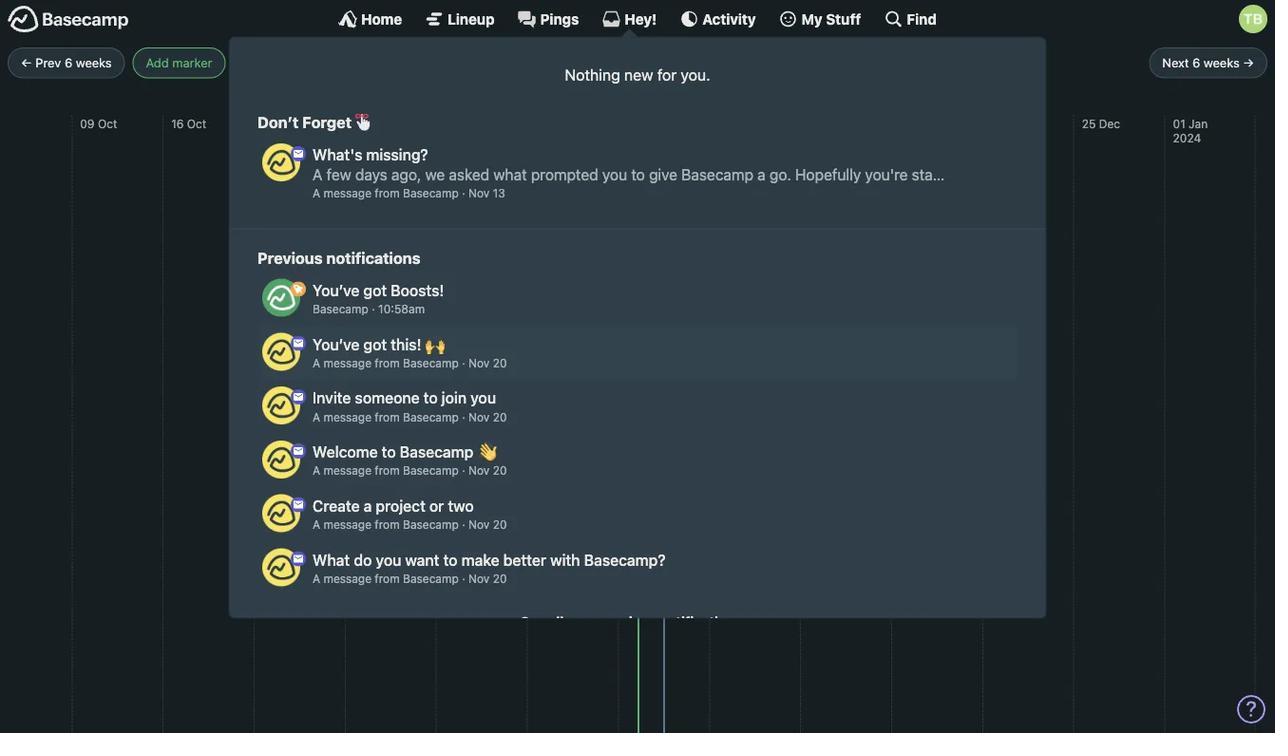 Task type: vqa. For each thing, say whether or not it's contained in the screenshot.
What's missing?'s Basecamp icon
yes



Task type: locate. For each thing, give the bounding box(es) containing it.
5 nov 20 element from the top
[[469, 573, 507, 586]]

see all your previous notifications…
[[521, 614, 755, 630]]

1 nov 20 element from the top
[[469, 357, 507, 370]]

a down create at the bottom left of the page
[[313, 519, 320, 532]]

nov down 👋
[[469, 465, 490, 478]]

1 oct from the left
[[98, 117, 117, 130]]

dec
[[1100, 117, 1121, 130]]

what's
[[313, 146, 363, 164]]

1 onboarding image from the top
[[291, 146, 306, 162]]

nov up invite someone to join you a message from basecamp nov 20
[[469, 357, 490, 370]]

basecamp inside 'create a project or two a message from basecamp nov 20'
[[403, 519, 459, 532]]

2 you've from the top
[[313, 335, 360, 353]]

1 got from the top
[[364, 281, 387, 299]]

today
[[574, 54, 618, 72]]

25
[[1082, 117, 1096, 130]]

0 horizontal spatial weeks
[[76, 56, 112, 70]]

basecamp inside you've got this! 🙌 a message from basecamp nov 20
[[403, 357, 459, 370]]

2 message from the top
[[324, 357, 372, 370]]

message up invite
[[324, 357, 372, 370]]

4 message from the top
[[324, 465, 372, 478]]

nov inside welcome to basecamp 👋 a message from basecamp nov 20
[[469, 465, 490, 478]]

onboarding image down the don't forget
[[291, 146, 306, 162]]

got left this!
[[364, 335, 387, 353]]

weeks
[[76, 56, 112, 70], [1204, 56, 1240, 70]]

0 vertical spatial welcome
[[646, 95, 696, 108]]

nov 20 element for want
[[469, 573, 507, 586]]

3 nov 20 element from the top
[[469, 465, 507, 478]]

4 nov 20 element from the top
[[469, 519, 507, 532]]

next
[[1163, 56, 1190, 70]]

see
[[521, 614, 545, 630]]

you
[[471, 389, 496, 407], [376, 551, 402, 569]]

onboarding image
[[291, 146, 306, 162], [291, 552, 306, 567]]

got up 10:58am element
[[364, 281, 387, 299]]

you've inside you've got boosts! basecamp 10:58am
[[313, 281, 360, 299]]

basecamp image
[[262, 143, 300, 181], [262, 279, 300, 317], [262, 387, 300, 425], [262, 441, 300, 479], [262, 495, 300, 533], [262, 549, 300, 587]]

👋
[[478, 443, 493, 461]]

got
[[364, 281, 387, 299], [364, 335, 387, 353]]

oct right 09
[[98, 117, 117, 130]]

nov 20 element
[[469, 357, 507, 370], [469, 411, 507, 424], [469, 465, 507, 478], [469, 519, 507, 532], [469, 573, 507, 586]]

2 oct from the left
[[187, 117, 206, 130]]

4 a from the top
[[313, 465, 320, 478]]

20
[[493, 357, 507, 370], [493, 411, 507, 424], [493, 465, 507, 478], [493, 519, 507, 532], [493, 573, 507, 586]]

09
[[80, 117, 95, 130]]

1 basecamp image from the top
[[262, 143, 300, 181]]

3 onboarding image from the top
[[291, 444, 306, 459]]

nov inside you've got this! 🙌 a message from basecamp nov 20
[[469, 357, 490, 370]]

1 vertical spatial you've
[[313, 335, 360, 353]]

1 nov from the top
[[469, 187, 490, 200]]

you right do
[[376, 551, 402, 569]]

message up create at the bottom left of the page
[[324, 465, 372, 478]]

the
[[699, 95, 717, 108], [763, 95, 781, 108]]

home link
[[339, 10, 402, 29]]

to inside welcome to basecamp 👋 a message from basecamp nov 20
[[382, 443, 396, 461]]

oct right '16'
[[187, 117, 206, 130]]

basecamp image for you've got boosts!
[[262, 279, 300, 317]]

basecamp left 👋
[[400, 443, 474, 461]]

basecamp up the or
[[403, 465, 459, 478]]

to right "deer"
[[748, 95, 760, 108]]

20 inside 'create a project or two a message from basecamp nov 20'
[[493, 519, 507, 532]]

6 right "next"
[[1193, 56, 1201, 70]]

0 vertical spatial got
[[364, 281, 387, 299]]

1 the from the left
[[699, 95, 717, 108]]

4 20 from the top
[[493, 519, 507, 532]]

6 right prev
[[65, 56, 72, 70]]

onboarding image
[[291, 336, 306, 351], [291, 390, 306, 405], [291, 444, 306, 459], [291, 498, 306, 513]]

the left carnival
[[763, 95, 781, 108]]

deer
[[720, 95, 745, 108]]

to right want
[[444, 551, 458, 569]]

0 horizontal spatial welcome
[[313, 443, 378, 461]]

a
[[364, 497, 372, 515]]

nov
[[469, 187, 490, 200], [469, 357, 490, 370], [469, 411, 490, 424], [469, 465, 490, 478], [469, 519, 490, 532], [469, 573, 490, 586]]

welcome
[[646, 95, 696, 108], [313, 443, 378, 461]]

nov left 13
[[469, 187, 490, 200]]

basecamp down 'join' in the bottom left of the page
[[403, 411, 459, 424]]

0 horizontal spatial you
[[376, 551, 402, 569]]

a down what's at the top of page
[[313, 187, 320, 200]]

3 a from the top
[[313, 411, 320, 424]]

message inside 'create a project or two a message from basecamp nov 20'
[[324, 519, 372, 532]]

1 a from the top
[[313, 187, 320, 200]]

stuff
[[826, 10, 862, 27]]

10:58am
[[378, 303, 425, 316]]

activity
[[703, 10, 756, 27]]

you've for you've got boosts!
[[313, 281, 360, 299]]

basecamp down previous notifications on the top left of the page
[[313, 303, 369, 316]]

do
[[354, 551, 372, 569]]

2 a from the top
[[313, 357, 320, 370]]

message down what's at the top of page
[[324, 187, 372, 200]]

2 nov 20 element from the top
[[469, 411, 507, 424]]

2 basecamp image from the top
[[262, 279, 300, 317]]

0 horizontal spatial 6
[[65, 56, 72, 70]]

welcome inside welcome the deer to the carnival link
[[646, 95, 696, 108]]

3 20 from the top
[[493, 465, 507, 478]]

5 message from the top
[[324, 519, 372, 532]]

basecamp down the or
[[403, 519, 459, 532]]

better
[[503, 551, 547, 569]]

welcome up create at the bottom left of the page
[[313, 443, 378, 461]]

or
[[430, 497, 444, 515]]

welcome inside welcome to basecamp 👋 a message from basecamp nov 20
[[313, 443, 378, 461]]

a message from basecamp nov 13
[[313, 187, 506, 200]]

from inside you've got this! 🙌 a message from basecamp nov 20
[[375, 357, 400, 370]]

0 vertical spatial you
[[471, 389, 496, 407]]

to down invite someone to join you a message from basecamp nov 20
[[382, 443, 396, 461]]

3 message from the top
[[324, 411, 372, 424]]

welcome the deer to the carnival
[[646, 95, 827, 108]]

activity link
[[680, 10, 756, 29]]

4 basecamp image from the top
[[262, 441, 300, 479]]

6 from from the top
[[375, 573, 400, 586]]

13
[[493, 187, 506, 200]]

nov down 'two'
[[469, 519, 490, 532]]

the left "deer"
[[699, 95, 717, 108]]

6 a from the top
[[313, 573, 320, 586]]

1 vertical spatial got
[[364, 335, 387, 353]]

nov inside 'create a project or two a message from basecamp nov 20'
[[469, 519, 490, 532]]

oct right 30
[[371, 117, 390, 130]]

boosts!
[[391, 281, 444, 299]]

2 onboarding image from the top
[[291, 552, 306, 567]]

want
[[405, 551, 440, 569]]

a
[[313, 187, 320, 200], [313, 357, 320, 370], [313, 411, 320, 424], [313, 465, 320, 478], [313, 519, 320, 532], [313, 573, 320, 586]]

basecamp image for what's missing?
[[262, 143, 300, 181]]

message down do
[[324, 573, 372, 586]]

message down invite
[[324, 411, 372, 424]]

1 20 from the top
[[493, 357, 507, 370]]

23
[[262, 117, 276, 130]]

0 vertical spatial you've
[[313, 281, 360, 299]]

don't forget
[[258, 113, 355, 132]]

message down create at the bottom left of the page
[[324, 519, 372, 532]]

0 horizontal spatial the
[[699, 95, 717, 108]]

a up create at the bottom left of the page
[[313, 465, 320, 478]]

you've up invite
[[313, 335, 360, 353]]

1 onboarding image from the top
[[291, 336, 306, 351]]

message
[[324, 187, 372, 200], [324, 357, 372, 370], [324, 411, 372, 424], [324, 465, 372, 478], [324, 519, 372, 532], [324, 573, 372, 586]]

message inside invite someone to join you a message from basecamp nov 20
[[324, 411, 372, 424]]

notifications
[[327, 249, 421, 267]]

message inside welcome to basecamp 👋 a message from basecamp nov 20
[[324, 465, 372, 478]]

1 horizontal spatial the
[[763, 95, 781, 108]]

from down this!
[[375, 357, 400, 370]]

basecamp image
[[262, 333, 300, 371]]

from down someone
[[375, 411, 400, 424]]

this!
[[391, 335, 422, 353]]

from down project
[[375, 519, 400, 532]]

3 basecamp image from the top
[[262, 387, 300, 425]]

basecamp
[[403, 187, 459, 200], [313, 303, 369, 316], [403, 357, 459, 370], [403, 411, 459, 424], [400, 443, 474, 461], [403, 465, 459, 478], [403, 519, 459, 532], [403, 573, 459, 586]]

a inside invite someone to join you a message from basecamp nov 20
[[313, 411, 320, 424]]

2 20 from the top
[[493, 411, 507, 424]]

got inside you've got boosts! basecamp 10:58am
[[364, 281, 387, 299]]

tim burton image
[[1240, 5, 1268, 33]]

from up project
[[375, 465, 400, 478]]

5 20 from the top
[[493, 573, 507, 586]]

a inside 'create a project or two a message from basecamp nov 20'
[[313, 519, 320, 532]]

09 oct
[[80, 117, 117, 130]]

4 oct from the left
[[371, 117, 390, 130]]

1 vertical spatial you
[[376, 551, 402, 569]]

4 nov from the top
[[469, 465, 490, 478]]

30 oct
[[354, 117, 390, 130]]

1 you've from the top
[[313, 281, 360, 299]]

1 horizontal spatial 6
[[1193, 56, 1201, 70]]

5 from from the top
[[375, 519, 400, 532]]

to
[[748, 95, 760, 108], [424, 389, 438, 407], [382, 443, 396, 461], [444, 551, 458, 569]]

from down 'create a project or two a message from basecamp nov 20'
[[375, 573, 400, 586]]

onboarding image for welcome to basecamp 👋
[[291, 444, 306, 459]]

16
[[171, 117, 184, 130]]

basecamp down want
[[403, 573, 459, 586]]

basecamp down 🙌
[[403, 357, 459, 370]]

3 oct from the left
[[280, 117, 299, 130]]

for
[[658, 66, 677, 84]]

got inside you've got this! 🙌 a message from basecamp nov 20
[[364, 335, 387, 353]]

5 nov from the top
[[469, 519, 490, 532]]

2 weeks from the left
[[1204, 56, 1240, 70]]

3 from from the top
[[375, 411, 400, 424]]

from down 'missing?'
[[375, 187, 400, 200]]

welcome down for
[[646, 95, 696, 108]]

my
[[802, 10, 823, 27]]

to left 'join' in the bottom left of the page
[[424, 389, 438, 407]]

oct right 23
[[280, 117, 299, 130]]

2 nov from the top
[[469, 357, 490, 370]]

0 vertical spatial onboarding image
[[291, 146, 306, 162]]

oct for 09 oct
[[98, 117, 117, 130]]

weeks left →
[[1204, 56, 1240, 70]]

6 basecamp image from the top
[[262, 549, 300, 587]]

6 nov from the top
[[469, 573, 490, 586]]

1 vertical spatial onboarding image
[[291, 552, 306, 567]]

nov 20 element for or
[[469, 519, 507, 532]]

5 a from the top
[[313, 519, 320, 532]]

don't
[[258, 113, 299, 132]]

1 horizontal spatial weeks
[[1204, 56, 1240, 70]]

you've down previous notifications on the top left of the page
[[313, 281, 360, 299]]

4 from from the top
[[375, 465, 400, 478]]

2 onboarding image from the top
[[291, 390, 306, 405]]

6 message from the top
[[324, 573, 372, 586]]

4 onboarding image from the top
[[291, 498, 306, 513]]

a down what
[[313, 573, 320, 586]]

6
[[65, 56, 72, 70], [1193, 56, 1201, 70]]

2 got from the top
[[364, 335, 387, 353]]

3 nov from the top
[[469, 411, 490, 424]]

5 basecamp image from the top
[[262, 495, 300, 533]]

previous notifications
[[258, 249, 421, 267]]

20 inside invite someone to join you a message from basecamp nov 20
[[493, 411, 507, 424]]

1 vertical spatial welcome
[[313, 443, 378, 461]]

a right basecamp image
[[313, 357, 320, 370]]

you've
[[313, 281, 360, 299], [313, 335, 360, 353]]

a down invite
[[313, 411, 320, 424]]

message inside what do you want to make better with basecamp? a message from basecamp nov 20
[[324, 573, 372, 586]]

1 6 from the left
[[65, 56, 72, 70]]

2 from from the top
[[375, 357, 400, 370]]

onboarding image for you've got this! 🙌
[[291, 336, 306, 351]]

what do you want to make better with basecamp? a message from basecamp nov 20
[[313, 551, 666, 586]]

1 horizontal spatial you
[[471, 389, 496, 407]]

you've inside you've got this! 🙌 a message from basecamp nov 20
[[313, 335, 360, 353]]

you inside invite someone to join you a message from basecamp nov 20
[[471, 389, 496, 407]]

prev
[[35, 56, 61, 70]]

nov up 👋
[[469, 411, 490, 424]]

missing?
[[366, 146, 428, 164]]

nov down make
[[469, 573, 490, 586]]

1 horizontal spatial welcome
[[646, 95, 696, 108]]

notifications…
[[660, 614, 755, 630]]

welcome for to
[[313, 443, 378, 461]]

you've got this! 🙌 a message from basecamp nov 20
[[313, 335, 507, 370]]

nov 20 element for join
[[469, 411, 507, 424]]

you've got boosts! basecamp 10:58am
[[313, 281, 444, 316]]

onboarding image left what
[[291, 552, 306, 567]]

you right 'join' in the bottom left of the page
[[471, 389, 496, 407]]

2024
[[1174, 132, 1202, 145]]

weeks right prev
[[76, 56, 112, 70]]



Task type: describe. For each thing, give the bounding box(es) containing it.
25 dec
[[1082, 117, 1121, 130]]

two
[[448, 497, 474, 515]]

add marker link
[[133, 48, 226, 78]]

all
[[549, 614, 564, 630]]

to inside what do you want to make better with basecamp? a message from basecamp nov 20
[[444, 551, 458, 569]]

invite someone to join you a message from basecamp nov 20
[[313, 389, 507, 424]]

a inside you've got this! 🙌 a message from basecamp nov 20
[[313, 357, 320, 370]]

welcome to basecamp 👋 a message from basecamp nov 20
[[313, 443, 507, 478]]

nov 20 element for 👋
[[469, 465, 507, 478]]

10:58am element
[[378, 303, 425, 316]]

your
[[567, 614, 597, 630]]

nothing new for you.
[[565, 66, 711, 84]]

onboarding image for create a project or two
[[291, 498, 306, 513]]

30
[[354, 117, 368, 130]]

1 weeks from the left
[[76, 56, 112, 70]]

basecamp down 'missing?'
[[403, 187, 459, 200]]

a inside what do you want to make better with basecamp? a message from basecamp nov 20
[[313, 573, 320, 586]]

you've for you've got this! 🙌
[[313, 335, 360, 353]]

next 6 weeks →
[[1163, 56, 1255, 70]]

switch accounts image
[[8, 5, 129, 34]]

someone
[[355, 389, 420, 407]]

welcome for the
[[646, 95, 696, 108]]

basecamp?
[[584, 551, 666, 569]]

oct for 30 oct
[[371, 117, 390, 130]]

what
[[313, 551, 350, 569]]

previous
[[600, 614, 657, 630]]

marker
[[172, 56, 212, 70]]

01
[[1174, 117, 1186, 130]]

16 oct
[[171, 117, 206, 130]]

2 the from the left
[[763, 95, 781, 108]]

pings
[[540, 10, 579, 27]]

to inside invite someone to join you a message from basecamp nov 20
[[424, 389, 438, 407]]

basecamp inside what do you want to make better with basecamp? a message from basecamp nov 20
[[403, 573, 459, 586]]

lineup link
[[425, 10, 495, 29]]

from inside 'create a project or two a message from basecamp nov 20'
[[375, 519, 400, 532]]

find button
[[884, 10, 937, 29]]

← prev 6 weeks
[[21, 56, 112, 70]]

🙌
[[425, 335, 441, 353]]

20 inside welcome to basecamp 👋 a message from basecamp nov 20
[[493, 465, 507, 478]]

my stuff button
[[779, 10, 862, 29]]

a inside welcome to basecamp 👋 a message from basecamp nov 20
[[313, 465, 320, 478]]

make
[[462, 551, 500, 569]]

→
[[1244, 56, 1255, 70]]

add
[[146, 56, 169, 70]]

see all your previous notifications… link
[[521, 614, 755, 630]]

create a project or two a message from basecamp nov 20
[[313, 497, 507, 532]]

1 from from the top
[[375, 187, 400, 200]]

new
[[625, 66, 654, 84]]

pings button
[[518, 10, 579, 29]]

jan
[[1189, 117, 1208, 130]]

nothing
[[565, 66, 621, 84]]

boostreport image
[[291, 282, 306, 297]]

to inside welcome the deer to the carnival link
[[748, 95, 760, 108]]

oct for 23 oct
[[280, 117, 299, 130]]

basecamp image for what do you want to make better with basecamp?
[[262, 549, 300, 587]]

01 jan 2024
[[1174, 117, 1208, 145]]

main element
[[0, 0, 1276, 659]]

onboarding image for what do you want to make better with basecamp?
[[291, 552, 306, 567]]

message inside you've got this! 🙌 a message from basecamp nov 20
[[324, 357, 372, 370]]

hey! button
[[602, 10, 657, 29]]

got for boosts!
[[364, 281, 387, 299]]

basecamp inside invite someone to join you a message from basecamp nov 20
[[403, 411, 459, 424]]

onboarding image for invite someone to join you
[[291, 390, 306, 405]]

2 6 from the left
[[1193, 56, 1201, 70]]

1 message from the top
[[324, 187, 372, 200]]

onboarding image for what's missing?
[[291, 146, 306, 162]]

from inside what do you want to make better with basecamp? a message from basecamp nov 20
[[375, 573, 400, 586]]

basecamp inside you've got boosts! basecamp 10:58am
[[313, 303, 369, 316]]

with
[[550, 551, 580, 569]]

add marker
[[146, 56, 212, 70]]

from inside invite someone to join you a message from basecamp nov 20
[[375, 411, 400, 424]]

nov 13 element
[[469, 187, 506, 200]]

got for this!
[[364, 335, 387, 353]]

nov 20 element for 🙌
[[469, 357, 507, 370]]

you.
[[681, 66, 711, 84]]

basecamp image for invite someone to join you
[[262, 387, 300, 425]]

nov inside invite someone to join you a message from basecamp nov 20
[[469, 411, 490, 424]]

carnival
[[784, 95, 827, 108]]

oct for 16 oct
[[187, 117, 206, 130]]

what's missing?
[[313, 146, 428, 164]]

20 inside what do you want to make better with basecamp? a message from basecamp nov 20
[[493, 573, 507, 586]]

invite
[[313, 389, 351, 407]]

lineup
[[448, 10, 495, 27]]

basecamp image for welcome to basecamp 👋
[[262, 441, 300, 479]]

nov inside what do you want to make better with basecamp? a message from basecamp nov 20
[[469, 573, 490, 586]]

20 inside you've got this! 🙌 a message from basecamp nov 20
[[493, 357, 507, 370]]

you inside what do you want to make better with basecamp? a message from basecamp nov 20
[[376, 551, 402, 569]]

home
[[361, 10, 402, 27]]

find
[[907, 10, 937, 27]]

my stuff
[[802, 10, 862, 27]]

welcome the deer to the carnival link
[[638, 90, 827, 113]]

←
[[21, 56, 32, 70]]

join
[[442, 389, 467, 407]]

hey!
[[625, 10, 657, 27]]

basecamp image for create a project or two
[[262, 495, 300, 533]]

create
[[313, 497, 360, 515]]

23 oct
[[262, 117, 299, 130]]

from inside welcome to basecamp 👋 a message from basecamp nov 20
[[375, 465, 400, 478]]

forget
[[302, 113, 352, 132]]

project
[[376, 497, 426, 515]]

previous
[[258, 249, 323, 267]]



